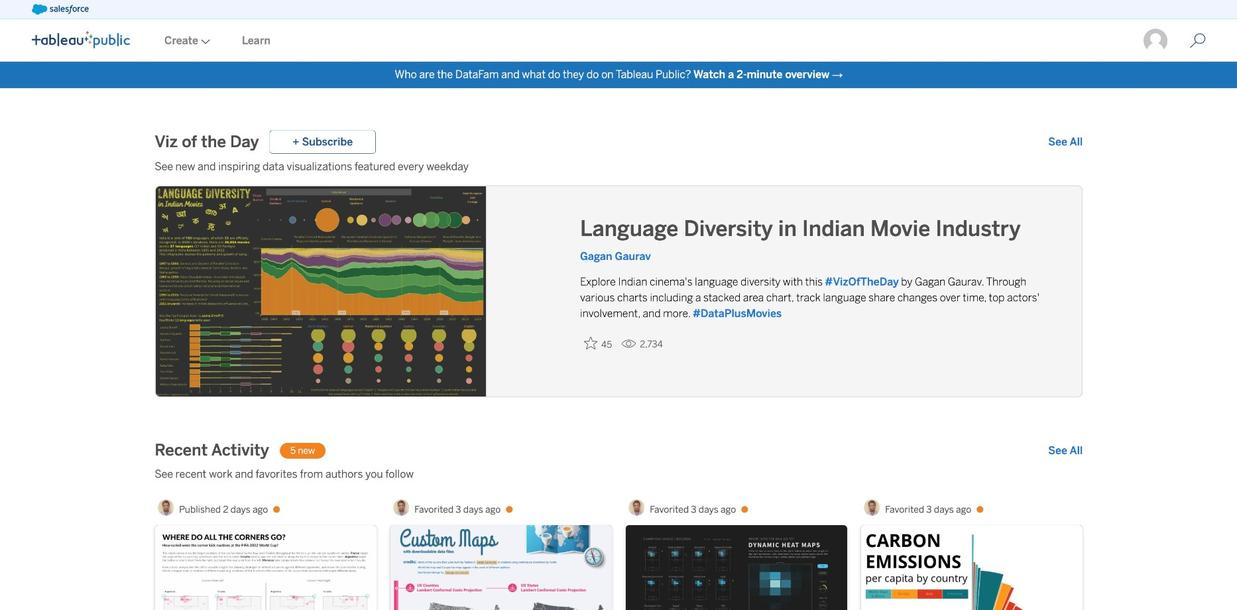 Task type: describe. For each thing, give the bounding box(es) containing it.
1 workbook thumbnail image from the left
[[155, 525, 377, 610]]

salesforce logo image
[[32, 4, 89, 15]]

go to search image
[[1174, 33, 1222, 49]]

gary.orlando image
[[1143, 28, 1169, 54]]

see all recent activity element
[[1049, 443, 1083, 459]]

viz of the day heading
[[155, 131, 259, 153]]

4 workbook thumbnail image from the left
[[861, 525, 1083, 610]]

logo image
[[32, 31, 130, 48]]

ben norland image for 1st workbook thumbnail from the left
[[158, 500, 174, 516]]

create image
[[198, 39, 210, 44]]



Task type: vqa. For each thing, say whether or not it's contained in the screenshot.
intended
no



Task type: locate. For each thing, give the bounding box(es) containing it.
workbook thumbnail image
[[155, 525, 377, 610], [391, 525, 612, 610], [626, 525, 847, 610], [861, 525, 1083, 610]]

2 ben norland image from the left
[[393, 500, 409, 516]]

2 horizontal spatial ben norland image
[[864, 500, 880, 516]]

0 horizontal spatial ben norland image
[[158, 500, 174, 516]]

1 horizontal spatial ben norland image
[[393, 500, 409, 516]]

3 workbook thumbnail image from the left
[[626, 525, 847, 610]]

ben norland image
[[158, 500, 174, 516], [393, 500, 409, 516], [864, 500, 880, 516]]

recent activity heading
[[155, 440, 269, 461]]

add favorite image
[[584, 336, 598, 350]]

ben norland image for third workbook thumbnail from right
[[393, 500, 409, 516]]

see all viz of the day element
[[1049, 134, 1083, 150]]

Add Favorite button
[[580, 332, 616, 354]]

see new and inspiring data visualizations featured every weekday element
[[155, 159, 1083, 175]]

ben norland image for first workbook thumbnail from right
[[864, 500, 880, 516]]

1 ben norland image from the left
[[158, 500, 174, 516]]

tableau public viz of the day image
[[156, 187, 487, 399]]

2 workbook thumbnail image from the left
[[391, 525, 612, 610]]

ben norland image
[[629, 500, 645, 516]]

see recent work and favorites from authors you follow element
[[155, 467, 1083, 483]]

3 ben norland image from the left
[[864, 500, 880, 516]]



